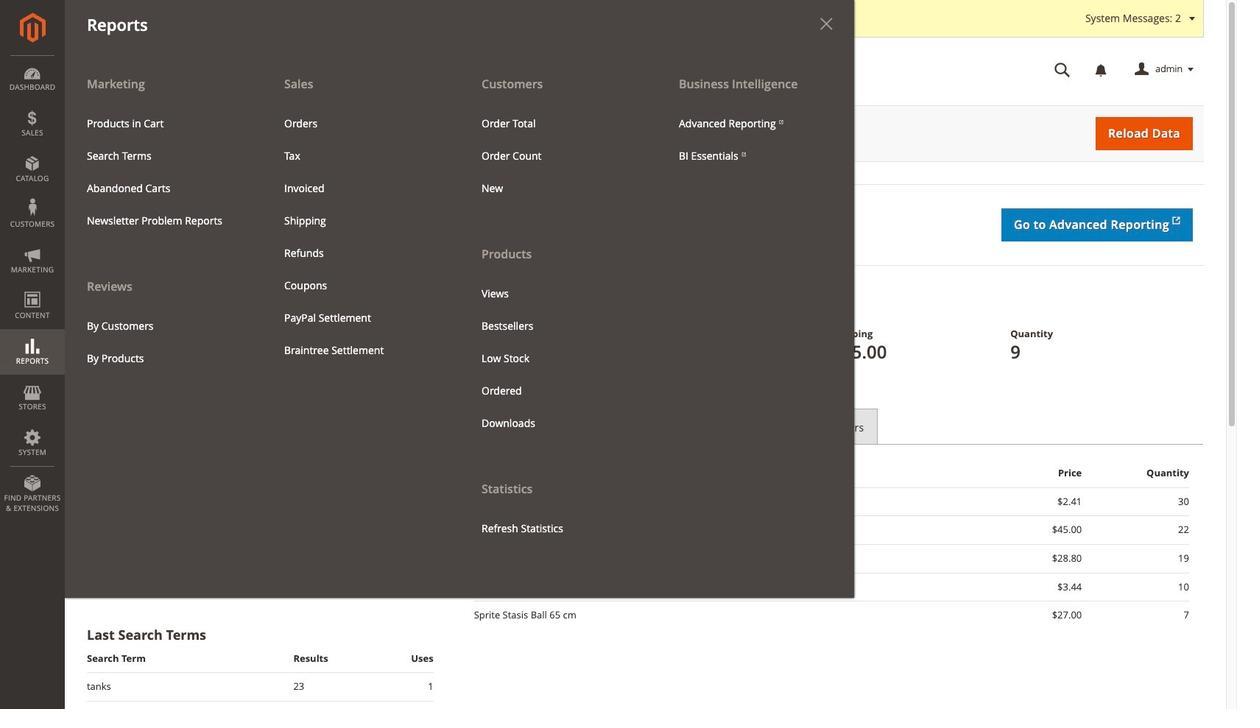 Task type: vqa. For each thing, say whether or not it's contained in the screenshot.
menu
yes



Task type: locate. For each thing, give the bounding box(es) containing it.
menu
[[65, 68, 854, 598], [65, 68, 262, 374], [459, 68, 657, 544], [76, 107, 251, 237], [273, 107, 448, 367], [471, 107, 646, 205], [668, 107, 843, 172], [471, 277, 646, 439], [76, 310, 251, 374]]

menu bar
[[0, 0, 854, 598]]

magento admin panel image
[[20, 13, 45, 43]]



